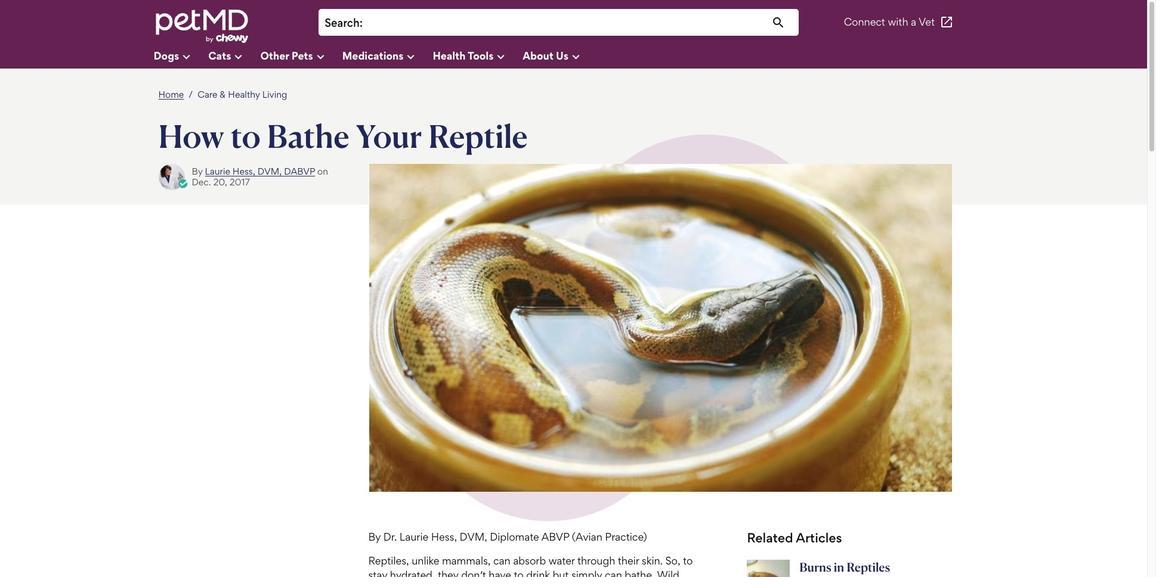 Task type: describe. For each thing, give the bounding box(es) containing it.
healthy
[[228, 89, 260, 100]]

bathe
[[267, 116, 349, 156]]

by for by laurie hess, dvm, dabvp on dec. 20, 2017
[[192, 166, 203, 177]]

practice)
[[605, 531, 647, 544]]

care
[[198, 89, 218, 100]]

search
[[325, 16, 360, 30]]

but
[[553, 569, 569, 578]]

(avian
[[572, 531, 603, 544]]

articles
[[796, 530, 842, 546]]

health
[[433, 49, 466, 62]]

so,
[[666, 555, 681, 567]]

diplomate
[[490, 531, 539, 544]]

reptiles, unlike mammals, can absorb water through their skin. so, to stay hydrated, they don't have to drink but simply can bathe. wil
[[369, 555, 709, 578]]

1 vertical spatial hess,
[[431, 531, 457, 544]]

:
[[360, 16, 363, 30]]

1 vertical spatial dvm,
[[460, 531, 488, 544]]

home
[[158, 89, 184, 100]]

living
[[262, 89, 287, 100]]

burns
[[800, 560, 832, 575]]

petmd home image
[[154, 8, 249, 45]]

simply
[[572, 569, 602, 578]]

how to bathe your reptile
[[158, 116, 528, 156]]

connect
[[844, 16, 886, 28]]

laurie inside by laurie hess, dvm, dabvp on dec. 20, 2017
[[205, 166, 230, 177]]

with
[[888, 16, 909, 28]]

dogs button
[[154, 45, 208, 69]]

1 horizontal spatial can
[[605, 569, 622, 578]]

burns in reptiles
[[800, 560, 891, 575]]

other
[[260, 49, 289, 62]]

dr.
[[384, 531, 397, 544]]

2017
[[230, 177, 250, 188]]

search :
[[325, 16, 363, 30]]

abvp
[[542, 531, 570, 544]]

medications
[[342, 49, 404, 62]]

a
[[911, 16, 917, 28]]

&
[[220, 89, 226, 100]]

through
[[578, 555, 615, 567]]

pets
[[292, 49, 313, 62]]

health tools button
[[433, 45, 523, 69]]

connect with a vet
[[844, 16, 935, 28]]

have
[[489, 569, 511, 578]]

related
[[747, 530, 794, 546]]



Task type: vqa. For each thing, say whether or not it's contained in the screenshot.
left easier
no



Task type: locate. For each thing, give the bounding box(es) containing it.
0 vertical spatial to
[[231, 116, 261, 156]]

by for by dr. laurie hess, dvm, diplomate abvp (avian practice)
[[369, 531, 381, 544]]

drink
[[527, 569, 550, 578]]

0 vertical spatial hess,
[[233, 166, 255, 177]]

to down absorb
[[514, 569, 524, 578]]

to up laurie hess, dvm, dabvp link
[[231, 116, 261, 156]]

to
[[231, 116, 261, 156], [683, 555, 693, 567], [514, 569, 524, 578]]

dogs
[[154, 49, 179, 62]]

they
[[438, 569, 459, 578]]

by left 20,
[[192, 166, 203, 177]]

can down their
[[605, 569, 622, 578]]

how
[[158, 116, 224, 156]]

vet
[[919, 16, 935, 28]]

by inside by laurie hess, dvm, dabvp on dec. 20, 2017
[[192, 166, 203, 177]]

connect with a vet button
[[844, 8, 954, 37]]

medications button
[[342, 45, 433, 69]]

0 horizontal spatial can
[[494, 555, 511, 567]]

0 horizontal spatial hess,
[[233, 166, 255, 177]]

cats button
[[208, 45, 260, 69]]

on
[[318, 166, 328, 177]]

hydrated,
[[390, 569, 435, 578]]

1 vertical spatial by
[[369, 531, 381, 544]]

unlike
[[412, 555, 440, 567]]

can
[[494, 555, 511, 567], [605, 569, 622, 578]]

hess, up 'unlike'
[[431, 531, 457, 544]]

burns in reptiles link
[[743, 560, 953, 578]]

by
[[192, 166, 203, 177], [369, 531, 381, 544]]

dvm, up mammals,
[[460, 531, 488, 544]]

cats
[[208, 49, 231, 62]]

1 horizontal spatial laurie
[[400, 531, 429, 544]]

absorb
[[513, 555, 546, 567]]

their
[[618, 555, 639, 567]]

laurie hess, dvm, dabvp link
[[205, 166, 315, 177]]

0 vertical spatial can
[[494, 555, 511, 567]]

0 vertical spatial by
[[192, 166, 203, 177]]

health tools
[[433, 49, 494, 62]]

about us
[[523, 49, 569, 62]]

0 horizontal spatial to
[[231, 116, 261, 156]]

laurie hess, dvm, dabvp image
[[158, 164, 185, 190]]

laurie
[[205, 166, 230, 177], [400, 531, 429, 544]]

hess, inside by laurie hess, dvm, dabvp on dec. 20, 2017
[[233, 166, 255, 177]]

about us button
[[523, 45, 598, 69]]

1 horizontal spatial by
[[369, 531, 381, 544]]

your
[[356, 116, 422, 156]]

tools
[[468, 49, 494, 62]]

1 horizontal spatial dvm,
[[460, 531, 488, 544]]

in
[[834, 560, 845, 575]]

us
[[556, 49, 569, 62]]

reptile
[[429, 116, 528, 156]]

other pets button
[[260, 45, 342, 69]]

20,
[[213, 177, 227, 188]]

1 horizontal spatial hess,
[[431, 531, 457, 544]]

1 vertical spatial laurie
[[400, 531, 429, 544]]

1 horizontal spatial to
[[514, 569, 524, 578]]

0 vertical spatial laurie
[[205, 166, 230, 177]]

dvm,
[[258, 166, 282, 177], [460, 531, 488, 544]]

bathe.
[[625, 569, 655, 578]]

by dr. laurie hess, dvm, diplomate abvp (avian practice)
[[369, 531, 647, 544]]

reptiles
[[847, 560, 891, 575]]

0 horizontal spatial dvm,
[[258, 166, 282, 177]]

by left dr.
[[369, 531, 381, 544]]

care & healthy living
[[198, 89, 287, 100]]

1 vertical spatial can
[[605, 569, 622, 578]]

dvm, left dabvp
[[258, 166, 282, 177]]

stay
[[369, 569, 388, 578]]

None text field
[[369, 15, 793, 31]]

home link
[[158, 89, 184, 100]]

about
[[523, 49, 554, 62]]

by laurie hess, dvm, dabvp on dec. 20, 2017
[[192, 166, 328, 188]]

reptiles,
[[369, 555, 409, 567]]

hess, right 20,
[[233, 166, 255, 177]]

can up have
[[494, 555, 511, 567]]

other pets
[[260, 49, 313, 62]]

0 horizontal spatial laurie
[[205, 166, 230, 177]]

don't
[[461, 569, 486, 578]]

water
[[549, 555, 575, 567]]

mammals,
[[442, 555, 491, 567]]

dabvp
[[284, 166, 315, 177]]

related articles
[[747, 530, 842, 546]]

dec.
[[192, 177, 211, 188]]

0 vertical spatial dvm,
[[258, 166, 282, 177]]

2 vertical spatial to
[[514, 569, 524, 578]]

skin.
[[642, 555, 663, 567]]

0 horizontal spatial by
[[192, 166, 203, 177]]

2 horizontal spatial to
[[683, 555, 693, 567]]

1 vertical spatial to
[[683, 555, 693, 567]]

hess,
[[233, 166, 255, 177], [431, 531, 457, 544]]

dvm, inside by laurie hess, dvm, dabvp on dec. 20, 2017
[[258, 166, 282, 177]]

to right so,
[[683, 555, 693, 567]]



